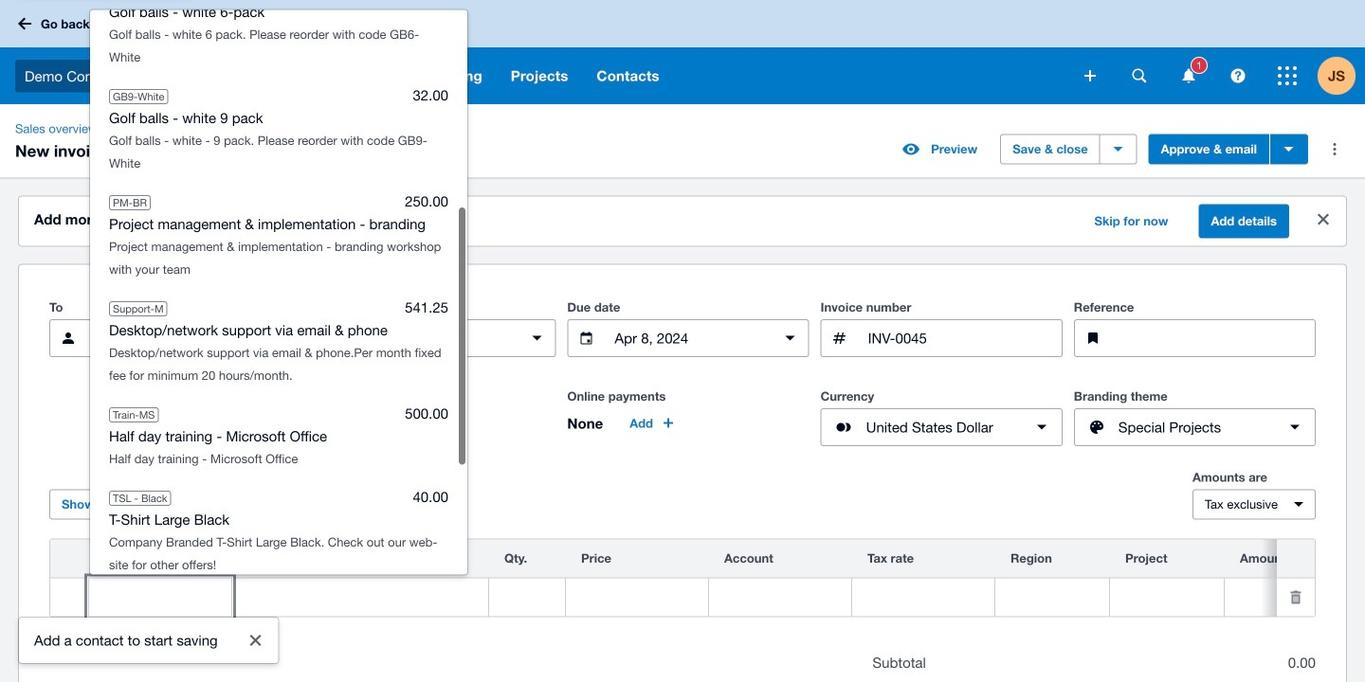 Task type: vqa. For each thing, say whether or not it's contained in the screenshot.
There Are No Purchase Orders To Display.
no



Task type: locate. For each thing, give the bounding box(es) containing it.
None text field
[[95, 321, 302, 357], [613, 321, 764, 357], [866, 321, 1062, 357], [1120, 321, 1315, 357], [95, 321, 302, 357], [613, 321, 764, 357], [866, 321, 1062, 357], [1120, 321, 1315, 357]]

invoice number element
[[821, 320, 1063, 358]]

None field
[[89, 580, 231, 616], [489, 580, 565, 616], [566, 580, 708, 616], [1225, 580, 1365, 616], [89, 580, 231, 616], [489, 580, 565, 616], [566, 580, 708, 616], [1225, 580, 1365, 616]]

banner
[[0, 0, 1365, 104]]

more line item options element
[[1277, 540, 1315, 578]]

group
[[90, 0, 467, 585]]

svg image
[[18, 18, 31, 30], [1278, 66, 1297, 85], [1133, 69, 1147, 83], [1183, 69, 1195, 83], [1231, 69, 1245, 83], [1085, 70, 1096, 82]]

more date options image
[[771, 320, 809, 358]]

None text field
[[360, 321, 511, 357], [232, 580, 488, 616], [360, 321, 511, 357], [232, 580, 488, 616]]

remove image
[[1277, 579, 1315, 617]]

contact element
[[49, 320, 303, 358]]

status
[[19, 618, 278, 664]]

more invoice options image
[[1316, 130, 1354, 168]]

invoice line item list element
[[49, 539, 1365, 618]]



Task type: describe. For each thing, give the bounding box(es) containing it.
more date options image
[[518, 320, 556, 358]]



